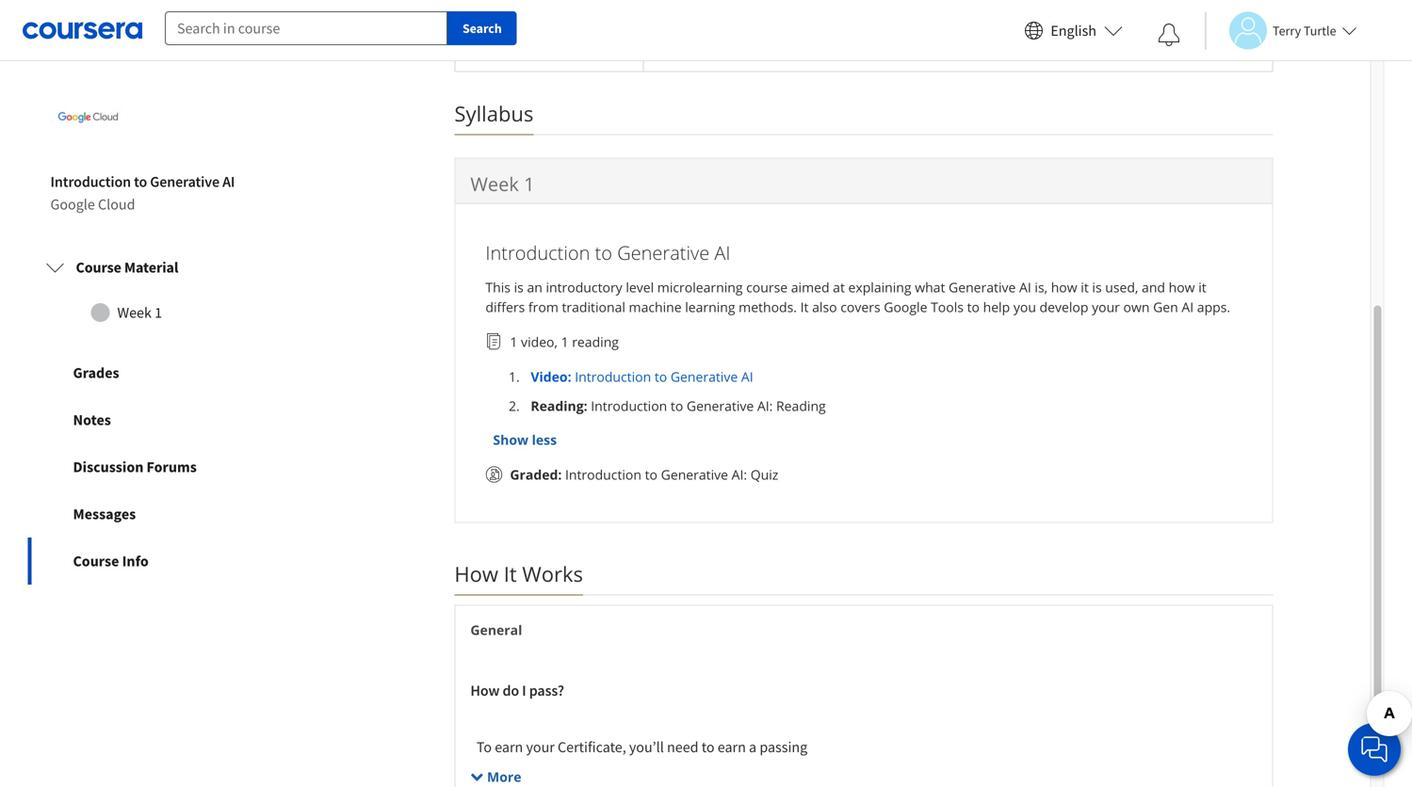 Task type: vqa. For each thing, say whether or not it's contained in the screenshot.
with
no



Task type: describe. For each thing, give the bounding box(es) containing it.
cloud
[[98, 195, 135, 214]]

and
[[1142, 278, 1166, 296]]

to down video : introduction to generative ai
[[671, 397, 683, 415]]

own
[[1124, 298, 1150, 316]]

graded
[[516, 783, 560, 788]]

messages
[[73, 505, 136, 524]]

level
[[626, 278, 654, 296]]

programming
[[665, 783, 751, 788]]

notes link
[[28, 397, 299, 444]]

to inside the to earn your certificate, you'll need to earn a passing grade on each of the required assignments—these can be quizzes, peer-graded assignments, or programming assignments. videos, reading
[[702, 738, 715, 757]]

more button
[[471, 767, 522, 787]]

to down reading : introduction to generative ai: reading
[[645, 466, 658, 484]]

2 how from the left
[[1169, 278, 1195, 296]]

1 down course material "dropdown button"
[[155, 304, 162, 322]]

material
[[124, 258, 178, 277]]

messages link
[[28, 491, 299, 538]]

introduction to generative ai
[[486, 240, 731, 266]]

show
[[493, 431, 529, 449]]

to inside introduction to generative ai google cloud
[[134, 173, 147, 191]]

terry turtle button
[[1205, 12, 1357, 49]]

2 is from the left
[[1092, 278, 1102, 296]]

2 reading from the left
[[776, 397, 826, 415]]

info
[[122, 552, 149, 571]]

develop
[[1040, 298, 1089, 316]]

Search in course text field
[[165, 11, 448, 45]]

1 vertical spatial week 1
[[117, 304, 162, 322]]

reading : introduction to generative ai: reading
[[531, 397, 826, 415]]

tools
[[931, 298, 964, 316]]

pass?
[[529, 682, 564, 700]]

0 vertical spatial week
[[471, 171, 519, 197]]

how for how do i pass?
[[471, 682, 500, 700]]

video
[[531, 368, 568, 386]]

grade
[[483, 761, 519, 780]]

graded
[[510, 466, 558, 484]]

your inside the to earn your certificate, you'll need to earn a passing grade on each of the required assignments—these can be quizzes, peer-graded assignments, or programming assignments. videos, reading
[[526, 738, 555, 757]]

of
[[574, 761, 587, 780]]

search button
[[448, 11, 517, 45]]

1 is from the left
[[514, 278, 524, 296]]

covers
[[841, 298, 881, 316]]

introduction inside introduction to generative ai google cloud
[[50, 173, 131, 191]]

1 earn from the left
[[495, 738, 523, 757]]

assignments—these
[[670, 761, 796, 780]]

1 right the stacked file image
[[510, 333, 518, 351]]

introduction for graded
[[565, 466, 642, 484]]

used,
[[1105, 278, 1139, 296]]

certificate,
[[558, 738, 626, 757]]

from
[[529, 298, 559, 316]]

forums
[[147, 458, 197, 477]]

generative up quiz
[[687, 397, 754, 415]]

at
[[833, 278, 845, 296]]

1 reading from the left
[[531, 397, 584, 415]]

1 video , 1 reading
[[510, 333, 619, 351]]

how it works
[[455, 560, 583, 588]]

reading
[[572, 333, 619, 351]]

show less button
[[493, 430, 557, 450]]

videos,
[[841, 783, 886, 788]]

0 horizontal spatial week
[[117, 304, 152, 322]]

required
[[613, 761, 667, 780]]

syllabus
[[455, 99, 534, 128]]

discussion
[[73, 458, 144, 477]]

course
[[746, 278, 788, 296]]

or
[[649, 783, 662, 788]]

apps.
[[1197, 298, 1231, 316]]

machine
[[629, 298, 682, 316]]

help
[[983, 298, 1010, 316]]

how do i pass?
[[471, 682, 564, 700]]

course info link
[[28, 538, 299, 585]]

quizzes,
[[843, 761, 894, 780]]

more
[[487, 768, 522, 786]]

be
[[824, 761, 840, 780]]

can
[[799, 761, 821, 780]]

introductory
[[546, 278, 623, 296]]

assignments,
[[563, 783, 646, 788]]

course info
[[73, 552, 149, 571]]



Task type: locate. For each thing, give the bounding box(es) containing it.
week 1 link
[[46, 294, 281, 332]]

to inside this is an introductory level microlearning course aimed at explaining what generative ai is, how it is used, and how it differs from traditional machine learning methods. it also covers google tools to help you develop your own gen ai apps.
[[967, 298, 980, 316]]

it inside this is an introductory level microlearning course aimed at explaining what generative ai is, how it is used, and how it differs from traditional machine learning methods. it also covers google tools to help you develop your own gen ai apps.
[[801, 298, 809, 316]]

0 vertical spatial google
[[50, 195, 95, 214]]

coursera image
[[23, 15, 142, 45]]

ai: left quiz
[[732, 466, 747, 484]]

works
[[522, 560, 583, 588]]

ai: for reading
[[757, 397, 773, 415]]

1 vertical spatial week
[[117, 304, 152, 322]]

general
[[471, 621, 522, 639]]

generative inside this is an introductory level microlearning course aimed at explaining what generative ai is, how it is used, and how it differs from traditional machine learning methods. it also covers google tools to help you develop your own gen ai apps.
[[949, 278, 1016, 296]]

week down course material on the top of the page
[[117, 304, 152, 322]]

to right need
[[702, 738, 715, 757]]

to up introductory
[[595, 240, 612, 266]]

on
[[522, 761, 538, 780]]

you
[[1014, 298, 1036, 316]]

week down syllabus
[[471, 171, 519, 197]]

generative up level on the top
[[617, 240, 710, 266]]

how for how it works
[[455, 560, 498, 588]]

methods.
[[739, 298, 797, 316]]

introduction down the reading
[[575, 368, 651, 386]]

is left an
[[514, 278, 524, 296]]

assignments.
[[755, 783, 838, 788]]

your inside this is an introductory level microlearning course aimed at explaining what generative ai is, how it is used, and how it differs from traditional machine learning methods. it also covers google tools to help you develop your own gen ai apps.
[[1092, 298, 1120, 316]]

i
[[522, 682, 526, 700]]

1 down syllabus
[[524, 171, 535, 197]]

quiz
[[751, 466, 779, 484]]

1 horizontal spatial week
[[471, 171, 519, 197]]

1 vertical spatial it
[[504, 560, 517, 588]]

: for reading
[[584, 397, 588, 415]]

graded : introduction to generative ai: quiz
[[510, 466, 779, 484]]

generative up reading : introduction to generative ai: reading
[[671, 368, 738, 386]]

need
[[667, 738, 699, 757]]

english
[[1051, 21, 1097, 40]]

generative up course material "dropdown button"
[[150, 173, 220, 191]]

1 vertical spatial ai:
[[732, 466, 747, 484]]

grades
[[73, 364, 119, 383]]

1 vertical spatial how
[[471, 682, 500, 700]]

0 horizontal spatial :
[[558, 466, 562, 484]]

course material
[[76, 258, 178, 277]]

generative inside introduction to generative ai google cloud
[[150, 173, 220, 191]]

to up reading : introduction to generative ai: reading
[[655, 368, 667, 386]]

0 vertical spatial how
[[455, 560, 498, 588]]

assignment image
[[486, 466, 503, 483]]

0 horizontal spatial earn
[[495, 738, 523, 757]]

introduction up an
[[486, 240, 590, 266]]

it left works at the left bottom of the page
[[504, 560, 517, 588]]

week 1 down syllabus
[[471, 171, 535, 197]]

: for video
[[568, 368, 572, 386]]

this is an introductory level microlearning course aimed at explaining what generative ai is, how it is used, and how it differs from traditional machine learning methods. it also covers google tools to help you develop your own gen ai apps.
[[486, 278, 1231, 316]]

google left cloud
[[50, 195, 95, 214]]

reading up quiz
[[776, 397, 826, 415]]

1 horizontal spatial how
[[1169, 278, 1195, 296]]

2 vertical spatial :
[[558, 466, 562, 484]]

1 horizontal spatial earn
[[718, 738, 746, 757]]

course material button
[[31, 241, 296, 294]]

0 horizontal spatial google
[[50, 195, 95, 214]]

1 horizontal spatial week 1
[[471, 171, 535, 197]]

a
[[749, 738, 757, 757]]

how up general
[[455, 560, 498, 588]]

your down used,
[[1092, 298, 1120, 316]]

to earn your certificate, you'll need to earn a passing grade on each of the required assignments—these can be quizzes, peer-graded assignments, or programming assignments. videos, reading
[[471, 738, 947, 788]]

earn
[[495, 738, 523, 757], [718, 738, 746, 757]]

0 vertical spatial ai:
[[757, 397, 773, 415]]

is left used,
[[1092, 278, 1102, 296]]

differs
[[486, 298, 525, 316]]

how left 'do'
[[471, 682, 500, 700]]

0 vertical spatial it
[[801, 298, 809, 316]]

it
[[1081, 278, 1089, 296], [1199, 278, 1207, 296]]

ai: up quiz
[[757, 397, 773, 415]]

how
[[455, 560, 498, 588], [471, 682, 500, 700]]

video
[[521, 333, 555, 351]]

1 it from the left
[[1081, 278, 1089, 296]]

also
[[812, 298, 837, 316]]

1 horizontal spatial your
[[1092, 298, 1120, 316]]

0 horizontal spatial ai:
[[732, 466, 747, 484]]

show less
[[493, 431, 557, 449]]

ai:
[[757, 397, 773, 415], [732, 466, 747, 484]]

0 vertical spatial :
[[568, 368, 572, 386]]

1 how from the left
[[1051, 278, 1078, 296]]

ai: for quiz
[[732, 466, 747, 484]]

reading
[[531, 397, 584, 415], [776, 397, 826, 415]]

to
[[477, 738, 492, 757]]

it up "develop" at right
[[1081, 278, 1089, 296]]

help center image
[[1363, 739, 1386, 761]]

is,
[[1035, 278, 1048, 296]]

your
[[1092, 298, 1120, 316], [526, 738, 555, 757]]

week 1 down material
[[117, 304, 162, 322]]

introduction for reading
[[591, 397, 667, 415]]

show notifications image
[[1158, 24, 1181, 46]]

chat with us image
[[1360, 735, 1390, 765]]

it
[[801, 298, 809, 316], [504, 560, 517, 588]]

0 vertical spatial course
[[76, 258, 121, 277]]

learning
[[685, 298, 735, 316]]

generative left quiz
[[661, 466, 728, 484]]

microlearning
[[657, 278, 743, 296]]

0 horizontal spatial your
[[526, 738, 555, 757]]

how up "develop" at right
[[1051, 278, 1078, 296]]

stacked file image
[[486, 333, 503, 350]]

1 horizontal spatial :
[[568, 368, 572, 386]]

search
[[463, 20, 502, 37]]

0 horizontal spatial week 1
[[117, 304, 162, 322]]

,
[[555, 333, 558, 351]]

course left material
[[76, 258, 121, 277]]

this
[[486, 278, 511, 296]]

it left "also"
[[801, 298, 809, 316]]

0 horizontal spatial reading
[[531, 397, 584, 415]]

1 horizontal spatial google
[[884, 298, 928, 316]]

an
[[527, 278, 543, 296]]

to
[[134, 173, 147, 191], [595, 240, 612, 266], [967, 298, 980, 316], [655, 368, 667, 386], [671, 397, 683, 415], [645, 466, 658, 484], [702, 738, 715, 757]]

earn left a
[[718, 738, 746, 757]]

1 horizontal spatial reading
[[776, 397, 826, 415]]

grades link
[[28, 350, 299, 397]]

introduction
[[50, 173, 131, 191], [486, 240, 590, 266], [575, 368, 651, 386], [591, 397, 667, 415], [565, 466, 642, 484]]

your up on
[[526, 738, 555, 757]]

discussion forums link
[[28, 444, 299, 491]]

traditional
[[562, 298, 626, 316]]

introduction to generative ai google cloud
[[50, 173, 235, 214]]

0 vertical spatial your
[[1092, 298, 1120, 316]]

how up the gen
[[1169, 278, 1195, 296]]

course
[[76, 258, 121, 277], [73, 552, 119, 571]]

2 earn from the left
[[718, 738, 746, 757]]

google
[[50, 195, 95, 214], [884, 298, 928, 316]]

notes
[[73, 411, 111, 430]]

google inside this is an introductory level microlearning course aimed at explaining what generative ai is, how it is used, and how it differs from traditional machine learning methods. it also covers google tools to help you develop your own gen ai apps.
[[884, 298, 928, 316]]

1 horizontal spatial it
[[1199, 278, 1207, 296]]

introduction right the 'graded'
[[565, 466, 642, 484]]

2 horizontal spatial :
[[584, 397, 588, 415]]

1 vertical spatial course
[[73, 552, 119, 571]]

week
[[471, 171, 519, 197], [117, 304, 152, 322]]

0 horizontal spatial it
[[1081, 278, 1089, 296]]

google down what
[[884, 298, 928, 316]]

what
[[915, 278, 945, 296]]

each
[[541, 761, 571, 780]]

the
[[590, 761, 610, 780]]

google cloud image
[[50, 80, 126, 156]]

gen
[[1153, 298, 1178, 316]]

to up cloud
[[134, 173, 147, 191]]

aimed
[[791, 278, 830, 296]]

introduction up cloud
[[50, 173, 131, 191]]

introduction for video
[[575, 368, 651, 386]]

0 horizontal spatial is
[[514, 278, 524, 296]]

week 1
[[471, 171, 535, 197], [117, 304, 162, 322]]

1 horizontal spatial it
[[801, 298, 809, 316]]

course inside "dropdown button"
[[76, 258, 121, 277]]

course for course material
[[76, 258, 121, 277]]

course left info on the bottom of page
[[73, 552, 119, 571]]

less
[[532, 431, 557, 449]]

turtle
[[1304, 22, 1337, 39]]

generative up help at the top right of the page
[[949, 278, 1016, 296]]

discussion forums
[[73, 458, 197, 477]]

1 vertical spatial google
[[884, 298, 928, 316]]

is
[[514, 278, 524, 296], [1092, 278, 1102, 296]]

1 right , on the left of the page
[[561, 333, 569, 351]]

to left help at the top right of the page
[[967, 298, 980, 316]]

2 it from the left
[[1199, 278, 1207, 296]]

ai
[[222, 173, 235, 191], [715, 240, 731, 266], [1020, 278, 1032, 296], [1182, 298, 1194, 316], [741, 368, 753, 386]]

you'll
[[629, 738, 664, 757]]

reading down video
[[531, 397, 584, 415]]

it up apps.
[[1199, 278, 1207, 296]]

0 horizontal spatial it
[[504, 560, 517, 588]]

0 vertical spatial week 1
[[471, 171, 535, 197]]

0 horizontal spatial how
[[1051, 278, 1078, 296]]

passing
[[760, 738, 808, 757]]

1 vertical spatial your
[[526, 738, 555, 757]]

explaining
[[849, 278, 912, 296]]

1 horizontal spatial ai:
[[757, 397, 773, 415]]

video : introduction to generative ai
[[531, 368, 753, 386]]

google inside introduction to generative ai google cloud
[[50, 195, 95, 214]]

english button
[[1017, 0, 1131, 61]]

introduction down video : introduction to generative ai
[[591, 397, 667, 415]]

earn up grade
[[495, 738, 523, 757]]

terry
[[1273, 22, 1301, 39]]

ai inside introduction to generative ai google cloud
[[222, 173, 235, 191]]

1 vertical spatial :
[[584, 397, 588, 415]]

peer-
[[483, 783, 516, 788]]

terry turtle
[[1273, 22, 1337, 39]]

1 horizontal spatial is
[[1092, 278, 1102, 296]]

course for course info
[[73, 552, 119, 571]]

: for graded
[[558, 466, 562, 484]]

1
[[524, 171, 535, 197], [155, 304, 162, 322], [510, 333, 518, 351], [561, 333, 569, 351]]

do
[[503, 682, 519, 700]]



